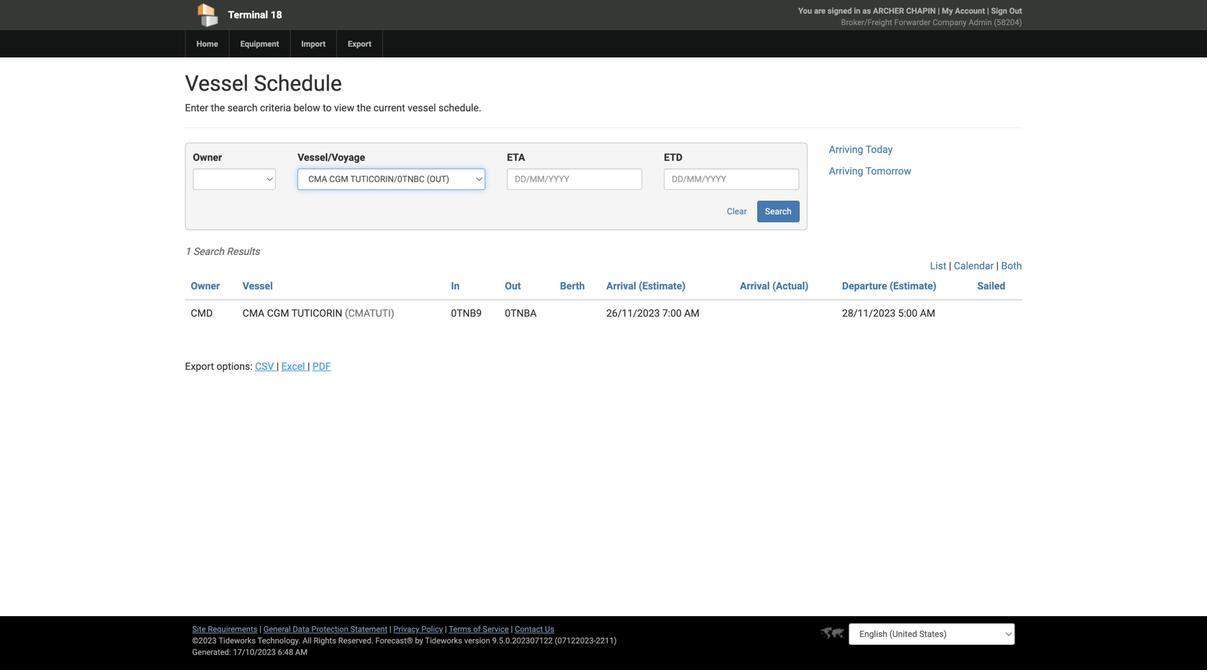 Task type: describe. For each thing, give the bounding box(es) containing it.
| left the "general"
[[259, 625, 261, 634]]

departure
[[842, 280, 887, 292]]

us
[[545, 625, 554, 634]]

2211)
[[596, 636, 617, 646]]

sailed link
[[977, 280, 1005, 292]]

berth
[[560, 280, 585, 292]]

signed
[[828, 6, 852, 15]]

in
[[451, 280, 460, 292]]

all
[[302, 636, 312, 646]]

home link
[[185, 30, 229, 57]]

owner link
[[191, 280, 220, 292]]

general
[[263, 625, 291, 634]]

terms
[[449, 625, 471, 634]]

0tnba
[[505, 307, 537, 319]]

data
[[293, 625, 309, 634]]

| left my
[[938, 6, 940, 15]]

am for 28/11/2023 5:00 am
[[920, 307, 935, 319]]

sign out link
[[991, 6, 1022, 15]]

arriving today link
[[829, 144, 893, 155]]

ETA text field
[[507, 168, 642, 190]]

schedule.
[[438, 102, 481, 114]]

privacy
[[393, 625, 419, 634]]

as
[[863, 6, 871, 15]]

admin
[[969, 18, 992, 27]]

forwarder
[[894, 18, 931, 27]]

csv
[[255, 361, 274, 372]]

1 search results list | calendar | both
[[185, 246, 1022, 272]]

by
[[415, 636, 423, 646]]

out link
[[505, 280, 521, 292]]

generated:
[[192, 648, 231, 657]]

home
[[197, 39, 218, 48]]

ETD text field
[[664, 168, 799, 190]]

are
[[814, 6, 826, 15]]

cgm
[[267, 307, 289, 319]]

26/11/2023
[[606, 307, 660, 319]]

(estimate) for departure (estimate)
[[890, 280, 937, 292]]

1 the from the left
[[211, 102, 225, 114]]

site requirements | general data protection statement | privacy policy | terms of service | contact us ©2023 tideworks technology. all rights reserved. forecast® by tideworks version 9.5.0.202307122 (07122023-2211) generated: 17/10/2023 6:48 am
[[192, 625, 617, 657]]

5:00
[[898, 307, 917, 319]]

17/10/2023
[[233, 648, 276, 657]]

9.5.0.202307122
[[492, 636, 553, 646]]

import link
[[290, 30, 336, 57]]

to
[[323, 102, 332, 114]]

(58204)
[[994, 18, 1022, 27]]

both link
[[1001, 260, 1022, 272]]

protection
[[311, 625, 348, 634]]

below
[[294, 102, 320, 114]]

0 horizontal spatial out
[[505, 280, 521, 292]]

list
[[930, 260, 946, 272]]

search button
[[757, 201, 799, 222]]

statement
[[350, 625, 387, 634]]

| up tideworks
[[445, 625, 447, 634]]

sailed
[[977, 280, 1005, 292]]

arrival (actual)
[[740, 280, 808, 292]]

out inside you are signed in as archer chapin | my account | sign out broker/freight forwarder company admin (58204)
[[1009, 6, 1022, 15]]

forecast®
[[375, 636, 413, 646]]

26/11/2023 7:00 am
[[606, 307, 700, 319]]

rights
[[314, 636, 336, 646]]

tideworks
[[425, 636, 462, 646]]

2 the from the left
[[357, 102, 371, 114]]

| up forecast®
[[389, 625, 391, 634]]

excel link
[[281, 361, 308, 372]]

in link
[[451, 280, 460, 292]]

0 vertical spatial owner
[[193, 152, 222, 163]]

pdf link
[[312, 361, 331, 372]]

account
[[955, 6, 985, 15]]

sign
[[991, 6, 1007, 15]]

you are signed in as archer chapin | my account | sign out broker/freight forwarder company admin (58204)
[[798, 6, 1022, 27]]

import
[[301, 39, 326, 48]]

arrival for arrival (actual)
[[740, 280, 770, 292]]

you
[[798, 6, 812, 15]]

6:48
[[278, 648, 293, 657]]

search inside 1 search results list | calendar | both
[[193, 246, 224, 257]]

search inside button
[[765, 206, 792, 217]]

arrival (actual) link
[[740, 280, 808, 292]]

©2023 tideworks
[[192, 636, 256, 646]]

requirements
[[208, 625, 257, 634]]

options:
[[217, 361, 253, 372]]

criteria
[[260, 102, 291, 114]]

arrival for arrival (estimate)
[[606, 280, 636, 292]]

departure (estimate) link
[[842, 280, 937, 292]]

1
[[185, 246, 191, 257]]



Task type: locate. For each thing, give the bounding box(es) containing it.
1 horizontal spatial the
[[357, 102, 371, 114]]

2 arriving from the top
[[829, 165, 863, 177]]

enter
[[185, 102, 208, 114]]

| up 9.5.0.202307122
[[511, 625, 513, 634]]

arrival left "(actual)"
[[740, 280, 770, 292]]

vessel for vessel schedule enter the search criteria below to view the current vessel schedule.
[[185, 71, 249, 96]]

owner down enter
[[193, 152, 222, 163]]

cma
[[243, 307, 265, 319]]

vessel inside vessel schedule enter the search criteria below to view the current vessel schedule.
[[185, 71, 249, 96]]

vessel up cma
[[243, 280, 273, 292]]

tuticorin
[[291, 307, 342, 319]]

28/11/2023 5:00 am
[[842, 307, 935, 319]]

export for export options: csv | excel | pdf
[[185, 361, 214, 372]]

contact
[[515, 625, 543, 634]]

view
[[334, 102, 354, 114]]

(actual)
[[772, 280, 808, 292]]

privacy policy link
[[393, 625, 443, 634]]

out up (58204)
[[1009, 6, 1022, 15]]

vessel link
[[243, 280, 273, 292]]

equipment
[[240, 39, 279, 48]]

search
[[227, 102, 258, 114]]

0 vertical spatial search
[[765, 206, 792, 217]]

search right clear
[[765, 206, 792, 217]]

out
[[1009, 6, 1022, 15], [505, 280, 521, 292]]

both
[[1001, 260, 1022, 272]]

terminal 18 link
[[185, 0, 521, 30]]

departure (estimate)
[[842, 280, 937, 292]]

policy
[[421, 625, 443, 634]]

export left options:
[[185, 361, 214, 372]]

export link
[[336, 30, 382, 57]]

arriving down arriving today
[[829, 165, 863, 177]]

1 horizontal spatial out
[[1009, 6, 1022, 15]]

berth link
[[560, 280, 585, 292]]

archer
[[873, 6, 904, 15]]

28/11/2023
[[842, 307, 896, 319]]

calendar
[[954, 260, 994, 272]]

0 horizontal spatial arrival
[[606, 280, 636, 292]]

1 vertical spatial arriving
[[829, 165, 863, 177]]

of
[[473, 625, 481, 634]]

1 vertical spatial search
[[193, 246, 224, 257]]

excel
[[281, 361, 305, 372]]

am down all
[[295, 648, 307, 657]]

current
[[373, 102, 405, 114]]

0 horizontal spatial (estimate)
[[639, 280, 686, 292]]

(estimate) for arrival (estimate)
[[639, 280, 686, 292]]

| left the both
[[996, 260, 999, 272]]

list link
[[930, 260, 946, 272]]

arrival (estimate) link
[[606, 280, 686, 292]]

am inside site requirements | general data protection statement | privacy policy | terms of service | contact us ©2023 tideworks technology. all rights reserved. forecast® by tideworks version 9.5.0.202307122 (07122023-2211) generated: 17/10/2023 6:48 am
[[295, 648, 307, 657]]

arrival up 26/11/2023
[[606, 280, 636, 292]]

0 horizontal spatial export
[[185, 361, 214, 372]]

am for 26/11/2023 7:00 am
[[684, 307, 700, 319]]

schedule
[[254, 71, 342, 96]]

0 horizontal spatial the
[[211, 102, 225, 114]]

site
[[192, 625, 206, 634]]

1 horizontal spatial export
[[348, 39, 371, 48]]

service
[[483, 625, 509, 634]]

1 vertical spatial vessel
[[243, 280, 273, 292]]

owner up cmd
[[191, 280, 220, 292]]

2 (estimate) from the left
[[890, 280, 937, 292]]

(estimate) up "26/11/2023 7:00 am"
[[639, 280, 686, 292]]

the right view
[[357, 102, 371, 114]]

0 horizontal spatial am
[[295, 648, 307, 657]]

export inside export link
[[348, 39, 371, 48]]

1 horizontal spatial am
[[684, 307, 700, 319]]

company
[[933, 18, 967, 27]]

0tnb9
[[451, 307, 482, 319]]

terms of service link
[[449, 625, 509, 634]]

arriving up arriving tomorrow
[[829, 144, 863, 155]]

terminal
[[228, 9, 268, 21]]

equipment link
[[229, 30, 290, 57]]

chapin
[[906, 6, 936, 15]]

csv link
[[255, 361, 276, 372]]

out up 0tnba
[[505, 280, 521, 292]]

0 vertical spatial vessel
[[185, 71, 249, 96]]

2 arrival from the left
[[740, 280, 770, 292]]

cma cgm tuticorin (cmatuti)
[[243, 307, 394, 319]]

(estimate) up 5:00
[[890, 280, 937, 292]]

clear button
[[719, 201, 755, 222]]

| left pdf
[[308, 361, 310, 372]]

| right csv
[[276, 361, 279, 372]]

calendar link
[[954, 260, 994, 272]]

2 horizontal spatial am
[[920, 307, 935, 319]]

1 arrival from the left
[[606, 280, 636, 292]]

technology.
[[258, 636, 300, 646]]

broker/freight
[[841, 18, 892, 27]]

site requirements link
[[192, 625, 257, 634]]

0 horizontal spatial search
[[193, 246, 224, 257]]

am right 7:00
[[684, 307, 700, 319]]

vessel schedule enter the search criteria below to view the current vessel schedule.
[[185, 71, 481, 114]]

vessel
[[408, 102, 436, 114]]

version
[[464, 636, 490, 646]]

terminal 18
[[228, 9, 282, 21]]

owner
[[193, 152, 222, 163], [191, 280, 220, 292]]

| right list link
[[949, 260, 951, 272]]

(07122023-
[[555, 636, 596, 646]]

0 vertical spatial arriving
[[829, 144, 863, 155]]

vessel
[[185, 71, 249, 96], [243, 280, 273, 292]]

arriving for arriving tomorrow
[[829, 165, 863, 177]]

1 horizontal spatial arrival
[[740, 280, 770, 292]]

contact us link
[[515, 625, 554, 634]]

arrival
[[606, 280, 636, 292], [740, 280, 770, 292]]

1 arriving from the top
[[829, 144, 863, 155]]

eta
[[507, 152, 525, 163]]

vessel for vessel
[[243, 280, 273, 292]]

arriving today
[[829, 144, 893, 155]]

7:00
[[662, 307, 682, 319]]

export down the terminal 18 link
[[348, 39, 371, 48]]

vessel/voyage
[[298, 152, 365, 163]]

today
[[866, 144, 893, 155]]

arriving for arriving today
[[829, 144, 863, 155]]

| left "sign" on the top right
[[987, 6, 989, 15]]

(estimate)
[[639, 280, 686, 292], [890, 280, 937, 292]]

1 (estimate) from the left
[[639, 280, 686, 292]]

1 horizontal spatial (estimate)
[[890, 280, 937, 292]]

arriving tomorrow link
[[829, 165, 911, 177]]

vessel up enter
[[185, 71, 249, 96]]

export for export
[[348, 39, 371, 48]]

export
[[348, 39, 371, 48], [185, 361, 214, 372]]

1 vertical spatial out
[[505, 280, 521, 292]]

in
[[854, 6, 861, 15]]

0 vertical spatial export
[[348, 39, 371, 48]]

etd
[[664, 152, 683, 163]]

(cmatuti)
[[345, 307, 394, 319]]

reserved.
[[338, 636, 373, 646]]

the right enter
[[211, 102, 225, 114]]

am right 5:00
[[920, 307, 935, 319]]

1 vertical spatial owner
[[191, 280, 220, 292]]

search right 1
[[193, 246, 224, 257]]

my
[[942, 6, 953, 15]]

1 vertical spatial export
[[185, 361, 214, 372]]

0 vertical spatial out
[[1009, 6, 1022, 15]]

1 horizontal spatial search
[[765, 206, 792, 217]]

|
[[938, 6, 940, 15], [987, 6, 989, 15], [949, 260, 951, 272], [996, 260, 999, 272], [276, 361, 279, 372], [308, 361, 310, 372], [259, 625, 261, 634], [389, 625, 391, 634], [445, 625, 447, 634], [511, 625, 513, 634]]



Task type: vqa. For each thing, say whether or not it's contained in the screenshot.
the demurrage related to Port Last Free Day:
no



